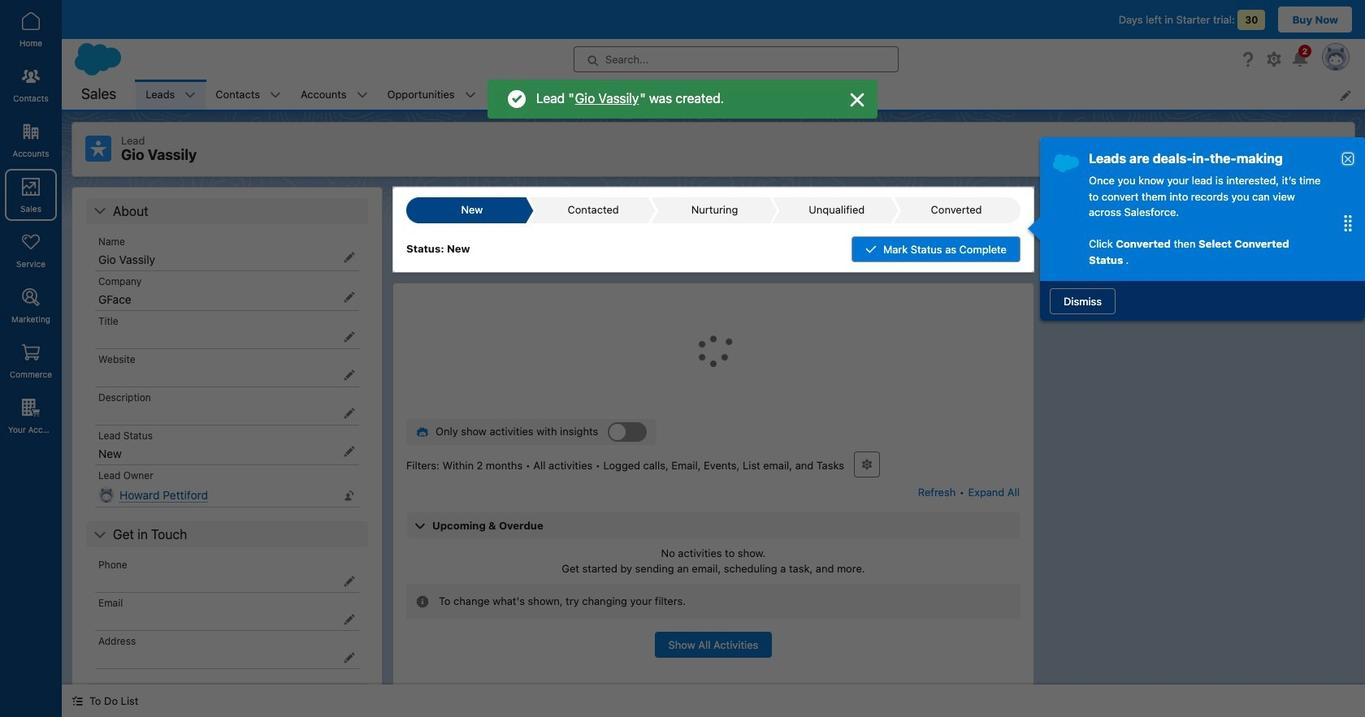 Task type: locate. For each thing, give the bounding box(es) containing it.
0 vertical spatial text default image
[[416, 426, 429, 439]]

path options list box
[[406, 197, 1021, 223]]

1 vertical spatial text default image
[[416, 596, 429, 609]]

2 text default image from the top
[[416, 596, 429, 609]]

status
[[406, 584, 1021, 619]]

list item
[[754, 80, 819, 110]]

list
[[136, 80, 1366, 110]]

text default image
[[416, 426, 429, 439], [416, 596, 429, 609]]



Task type: describe. For each thing, give the bounding box(es) containing it.
success alert dialog
[[488, 80, 878, 119]]

1 text default image from the top
[[416, 426, 429, 439]]

lead image
[[85, 136, 111, 162]]



Task type: vqa. For each thing, say whether or not it's contained in the screenshot.
Select an Option text box
no



